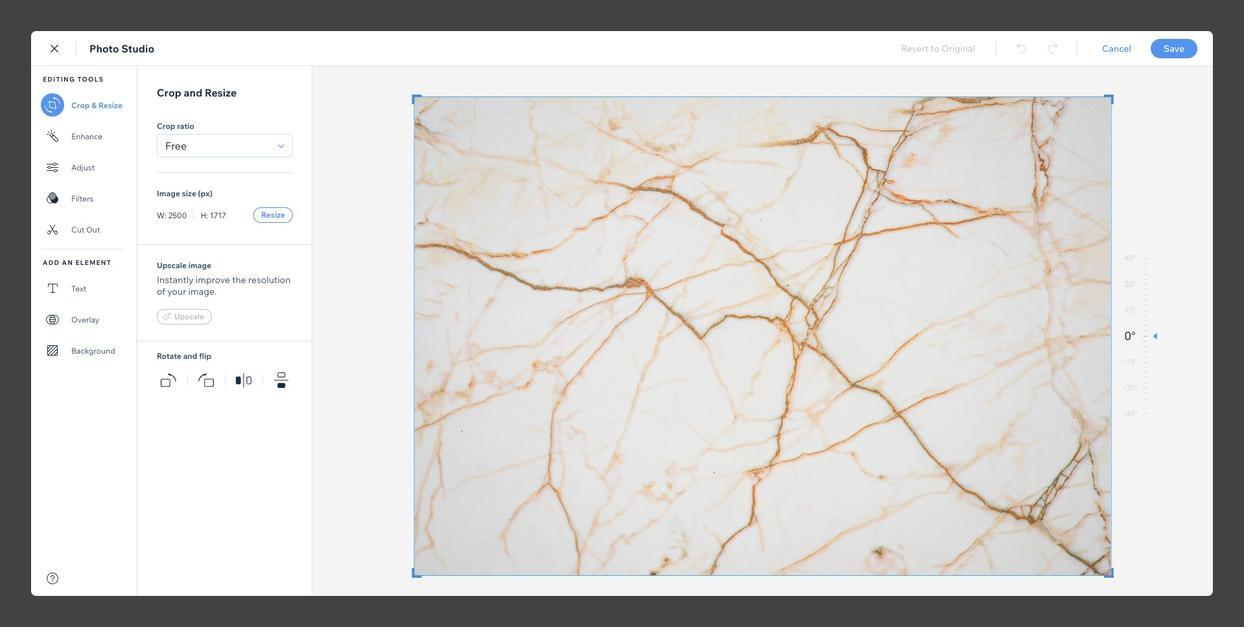Task type: describe. For each thing, give the bounding box(es) containing it.
categories
[[9, 274, 49, 284]]

seo button
[[17, 191, 41, 229]]

monetize
[[12, 383, 46, 393]]

Add a Catchy Title text field
[[406, 120, 872, 144]]

save
[[1009, 43, 1030, 54]]

back
[[31, 43, 52, 54]]

notes button
[[1167, 76, 1219, 93]]

preview
[[1079, 43, 1112, 55]]

monetize button
[[12, 354, 46, 393]]

notes
[[1190, 79, 1215, 90]]

preview button
[[1079, 43, 1112, 55]]

publish button
[[1132, 38, 1200, 59]]

add
[[21, 111, 36, 121]]

translate button
[[12, 408, 45, 447]]

settings button
[[14, 136, 44, 175]]

categories button
[[9, 245, 49, 284]]

back button
[[16, 43, 52, 54]]

marble te image
[[406, 212, 886, 541]]



Task type: vqa. For each thing, say whether or not it's contained in the screenshot.
Notes button
yes



Task type: locate. For each thing, give the bounding box(es) containing it.
menu
[[0, 74, 58, 455]]

settings
[[14, 165, 44, 175]]

menu containing add
[[0, 74, 58, 455]]

add button
[[17, 82, 41, 121]]

tags
[[20, 329, 37, 338]]

translate
[[12, 438, 45, 447]]

seo
[[21, 220, 37, 229]]

save button
[[993, 43, 1046, 54]]

publish
[[1150, 43, 1182, 54]]

tags button
[[17, 299, 41, 338]]



